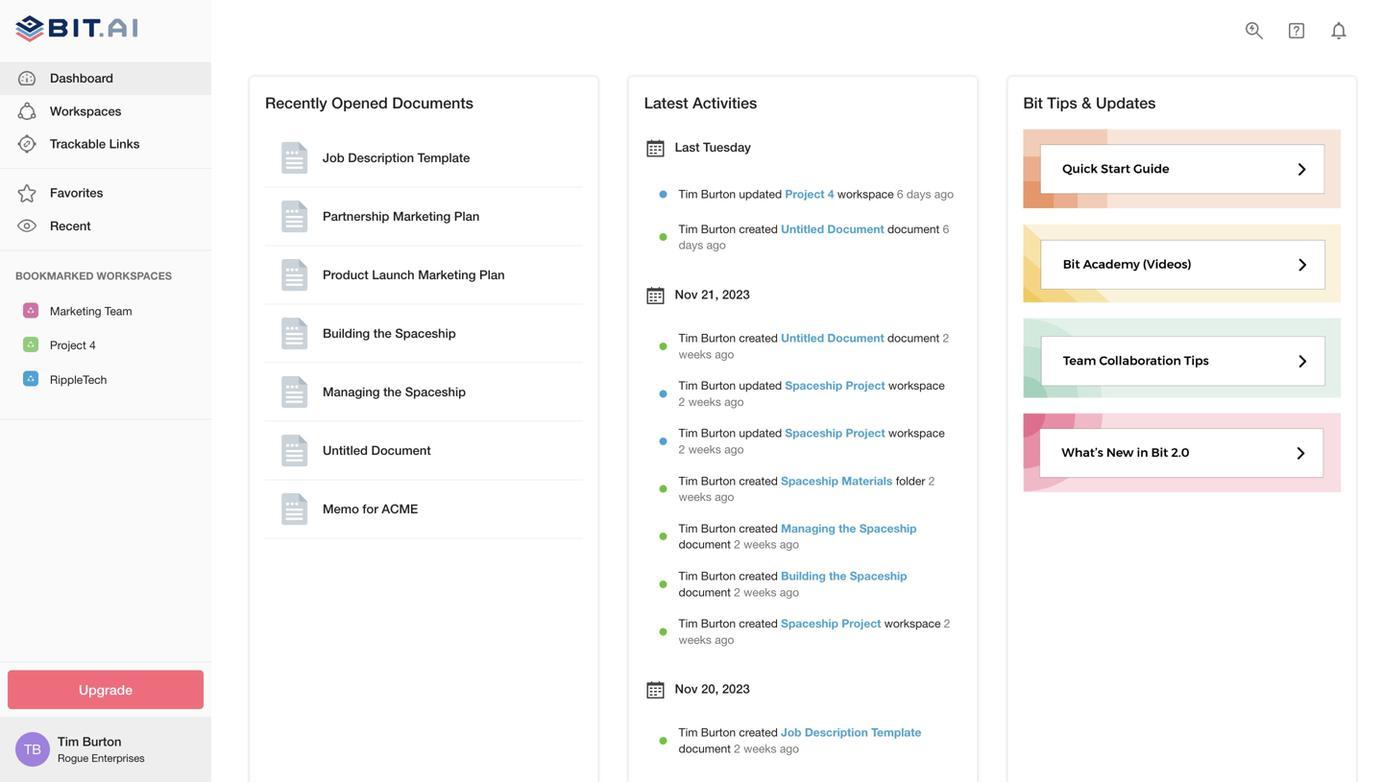 Task type: locate. For each thing, give the bounding box(es) containing it.
tips
[[1047, 94, 1078, 112]]

created down tim burton created spaceship materials folder
[[739, 522, 778, 535]]

1 horizontal spatial 4
[[828, 187, 834, 201]]

documents
[[392, 94, 474, 112]]

plan
[[454, 209, 480, 224], [479, 267, 505, 282]]

4 inside button
[[89, 339, 96, 352]]

spaceship
[[395, 326, 456, 341], [785, 379, 843, 393], [405, 385, 466, 399], [785, 427, 843, 440], [781, 474, 839, 488], [860, 522, 917, 535], [850, 570, 907, 583], [781, 617, 839, 631]]

weeks inside the tim burton created managing the spaceship document 2 weeks ago
[[744, 538, 777, 552]]

0 vertical spatial 2 weeks ago
[[679, 331, 949, 361]]

2023 right "21,"
[[722, 287, 750, 302]]

document for 2
[[827, 331, 884, 345]]

spaceship inside tim burton created building the spaceship document 2 weeks ago
[[850, 570, 907, 583]]

managing the spaceship link down spaceship materials link
[[781, 522, 917, 535]]

untitled document link
[[781, 222, 884, 236], [781, 331, 884, 345], [269, 426, 579, 476]]

4
[[828, 187, 834, 201], [89, 339, 96, 352]]

memo for acme
[[323, 502, 418, 517]]

ago inside '6 days ago'
[[707, 238, 726, 252]]

marketing up product launch marketing plan link
[[393, 209, 451, 224]]

4 created from the top
[[739, 522, 778, 535]]

1 vertical spatial description
[[805, 726, 868, 740]]

0 vertical spatial managing the spaceship link
[[269, 367, 579, 417]]

0 horizontal spatial building the spaceship link
[[269, 309, 579, 359]]

plan inside product launch marketing plan link
[[479, 267, 505, 282]]

1 horizontal spatial job description template link
[[781, 726, 922, 740]]

plan inside partnership marketing plan link
[[454, 209, 480, 224]]

rogue
[[58, 753, 89, 765]]

0 horizontal spatial 4
[[89, 339, 96, 352]]

1 vertical spatial days
[[679, 238, 703, 252]]

partnership marketing plan link
[[269, 192, 579, 242]]

bookmarked
[[15, 270, 94, 282]]

2023
[[722, 287, 750, 302], [722, 682, 750, 697]]

0 vertical spatial 6
[[897, 187, 904, 201]]

managing
[[323, 385, 380, 399], [781, 522, 836, 535]]

0 vertical spatial plan
[[454, 209, 480, 224]]

untitled for days
[[781, 222, 824, 236]]

created
[[739, 222, 778, 236], [739, 331, 778, 345], [739, 474, 778, 488], [739, 522, 778, 535], [739, 570, 778, 583], [739, 617, 778, 631], [739, 726, 778, 740]]

recently opened documents
[[265, 94, 474, 112]]

tim inside tim burton created building the spaceship document 2 weeks ago
[[679, 570, 698, 583]]

trackable links button
[[0, 128, 211, 161]]

managing the spaceship link down building the spaceship
[[269, 367, 579, 417]]

1 vertical spatial building
[[781, 570, 826, 583]]

0 vertical spatial tim burton created untitled document document
[[679, 222, 940, 236]]

1 vertical spatial nov
[[675, 682, 698, 697]]

2023 right 20,
[[722, 682, 750, 697]]

21,
[[701, 287, 719, 302]]

20,
[[701, 682, 719, 697]]

0 horizontal spatial job
[[323, 150, 345, 165]]

7 created from the top
[[739, 726, 778, 740]]

untitled document
[[323, 443, 431, 458]]

1 tim burton updated spaceship project workspace 2 weeks ago from the top
[[679, 379, 945, 409]]

1 vertical spatial tim burton created untitled document document
[[679, 331, 940, 345]]

0 horizontal spatial description
[[348, 150, 414, 165]]

1 horizontal spatial job
[[781, 726, 802, 740]]

managing the spaceship
[[323, 385, 466, 399]]

building the spaceship link up tim burton created spaceship project workspace on the bottom of page
[[781, 570, 907, 583]]

building the spaceship link down product launch marketing plan link
[[269, 309, 579, 359]]

1 vertical spatial managing the spaceship link
[[781, 522, 917, 535]]

workspace
[[838, 187, 894, 201], [889, 379, 945, 393], [889, 427, 945, 440], [885, 617, 941, 631]]

updated
[[739, 187, 782, 201], [739, 379, 782, 393], [739, 427, 782, 440]]

1 created from the top
[[739, 222, 778, 236]]

team
[[105, 305, 132, 318]]

1 tim burton created untitled document document from the top
[[679, 222, 940, 236]]

2 tim burton created untitled document document from the top
[[679, 331, 940, 345]]

1 horizontal spatial template
[[871, 726, 922, 740]]

0 horizontal spatial building
[[323, 326, 370, 341]]

tim
[[679, 187, 698, 201], [679, 222, 698, 236], [679, 331, 698, 345], [679, 379, 698, 393], [679, 427, 698, 440], [679, 474, 698, 488], [679, 522, 698, 535], [679, 570, 698, 583], [679, 617, 698, 631], [679, 726, 698, 740], [58, 735, 79, 750]]

1 2 weeks ago from the top
[[679, 331, 949, 361]]

2 inside tim burton created job description template document 2 weeks ago
[[734, 743, 741, 756]]

5 created from the top
[[739, 570, 778, 583]]

bit tips & updates
[[1023, 94, 1156, 112]]

project 4 link
[[785, 187, 834, 201]]

2 tim burton updated spaceship project workspace 2 weeks ago from the top
[[679, 427, 945, 456]]

ago
[[934, 187, 954, 201], [707, 238, 726, 252], [715, 348, 734, 361], [725, 395, 744, 409], [725, 443, 744, 456], [715, 490, 734, 504], [780, 538, 799, 552], [780, 586, 799, 599], [715, 633, 734, 647], [780, 743, 799, 756]]

0 vertical spatial untitled document link
[[781, 222, 884, 236]]

document inside tim burton created job description template document 2 weeks ago
[[679, 743, 731, 756]]

0 vertical spatial 2023
[[722, 287, 750, 302]]

0 horizontal spatial template
[[418, 150, 470, 165]]

2
[[943, 331, 949, 345], [679, 395, 685, 409], [679, 443, 685, 456], [929, 474, 935, 488], [734, 538, 741, 552], [734, 586, 741, 599], [944, 617, 950, 631], [734, 743, 741, 756]]

days
[[907, 187, 931, 201], [679, 238, 703, 252]]

1 vertical spatial plan
[[479, 267, 505, 282]]

building inside tim burton created building the spaceship document 2 weeks ago
[[781, 570, 826, 583]]

marketing up project 4
[[50, 305, 101, 318]]

untitled document link for 6
[[781, 222, 884, 236]]

tim burton updated spaceship project workspace 2 weeks ago
[[679, 379, 945, 409], [679, 427, 945, 456]]

nov left "21,"
[[675, 287, 698, 302]]

nov for nov 20, 2023
[[675, 682, 698, 697]]

building the spaceship
[[323, 326, 456, 341]]

workspaces
[[50, 104, 121, 118]]

partnership
[[323, 209, 389, 224]]

building down the tim burton created managing the spaceship document 2 weeks ago
[[781, 570, 826, 583]]

building the spaceship link
[[269, 309, 579, 359], [781, 570, 907, 583]]

6 created from the top
[[739, 617, 778, 631]]

managing up untitled document
[[323, 385, 380, 399]]

description
[[348, 150, 414, 165], [805, 726, 868, 740]]

burton inside the tim burton created managing the spaceship document 2 weeks ago
[[701, 522, 736, 535]]

6
[[897, 187, 904, 201], [943, 222, 949, 236]]

job description template
[[323, 150, 470, 165]]

document
[[827, 222, 884, 236], [827, 331, 884, 345], [371, 443, 431, 458]]

2 2023 from the top
[[722, 682, 750, 697]]

project inside button
[[50, 339, 86, 352]]

favorites button
[[0, 177, 211, 210]]

tim burton created untitled document document
[[679, 222, 940, 236], [679, 331, 940, 345]]

2 created from the top
[[739, 331, 778, 345]]

0 vertical spatial job
[[323, 150, 345, 165]]

ago inside tim burton created job description template document 2 weeks ago
[[780, 743, 799, 756]]

1 nov from the top
[[675, 287, 698, 302]]

document for tim burton created building the spaceship document 2 weeks ago
[[679, 586, 731, 599]]

4 down marketing team
[[89, 339, 96, 352]]

0 vertical spatial document
[[827, 222, 884, 236]]

plan down partnership marketing plan link on the left of page
[[479, 267, 505, 282]]

rippletech
[[50, 373, 107, 386]]

1 vertical spatial 2 weeks ago
[[679, 474, 935, 504]]

building down the product
[[323, 326, 370, 341]]

burton inside tim burton rogue enterprises
[[82, 735, 121, 750]]

0 vertical spatial nov
[[675, 287, 698, 302]]

1 vertical spatial untitled
[[781, 331, 824, 345]]

partnership marketing plan
[[323, 209, 480, 224]]

burton inside tim burton created building the spaceship document 2 weeks ago
[[701, 570, 736, 583]]

1 horizontal spatial managing
[[781, 522, 836, 535]]

1 horizontal spatial building the spaceship link
[[781, 570, 907, 583]]

workspaces
[[97, 270, 172, 282]]

1 vertical spatial tim burton updated spaceship project workspace 2 weeks ago
[[679, 427, 945, 456]]

2 vertical spatial updated
[[739, 427, 782, 440]]

created inside tim burton created job description template document 2 weeks ago
[[739, 726, 778, 740]]

tuesday
[[703, 140, 751, 155]]

1 horizontal spatial building
[[781, 570, 826, 583]]

1 vertical spatial job
[[781, 726, 802, 740]]

0 horizontal spatial 6
[[897, 187, 904, 201]]

tb
[[24, 742, 41, 758]]

marketing right launch
[[418, 267, 476, 282]]

0 vertical spatial days
[[907, 187, 931, 201]]

1 vertical spatial untitled document link
[[781, 331, 884, 345]]

tim burton created job description template document 2 weeks ago
[[679, 726, 922, 756]]

dashboard button
[[0, 62, 211, 95]]

project 4
[[50, 339, 96, 352]]

document
[[888, 222, 940, 236], [888, 331, 940, 345], [679, 538, 731, 552], [679, 586, 731, 599], [679, 743, 731, 756]]

product
[[323, 267, 369, 282]]

0 vertical spatial tim burton updated spaceship project workspace 2 weeks ago
[[679, 379, 945, 409]]

0 horizontal spatial days
[[679, 238, 703, 252]]

2 vertical spatial document
[[371, 443, 431, 458]]

description inside tim burton created job description template document 2 weeks ago
[[805, 726, 868, 740]]

1 vertical spatial spaceship project link
[[785, 427, 885, 440]]

burton
[[701, 187, 736, 201], [701, 222, 736, 236], [701, 331, 736, 345], [701, 379, 736, 393], [701, 427, 736, 440], [701, 474, 736, 488], [701, 522, 736, 535], [701, 570, 736, 583], [701, 617, 736, 631], [701, 726, 736, 740], [82, 735, 121, 750]]

0 vertical spatial spaceship project link
[[785, 379, 885, 393]]

0 vertical spatial job description template link
[[269, 133, 579, 183]]

created down tim burton created building the spaceship document 2 weeks ago at bottom
[[739, 617, 778, 631]]

managing the spaceship link
[[269, 367, 579, 417], [781, 522, 917, 535]]

document inside tim burton created building the spaceship document 2 weeks ago
[[679, 586, 731, 599]]

latest
[[644, 94, 688, 112]]

project
[[785, 187, 825, 201], [50, 339, 86, 352], [846, 379, 885, 393], [846, 427, 885, 440], [842, 617, 881, 631]]

1 horizontal spatial 6
[[943, 222, 949, 236]]

2 vertical spatial untitled
[[323, 443, 368, 458]]

2 vertical spatial spaceship project link
[[781, 617, 881, 631]]

trackable
[[50, 136, 106, 151]]

activities
[[693, 94, 757, 112]]

the up tim burton created spaceship project workspace on the bottom of page
[[829, 570, 847, 583]]

marketing
[[393, 209, 451, 224], [418, 267, 476, 282], [50, 305, 101, 318]]

2023 for nov 20, 2023
[[722, 682, 750, 697]]

1 vertical spatial 6
[[943, 222, 949, 236]]

product launch marketing plan
[[323, 267, 505, 282]]

acme
[[382, 502, 418, 517]]

2 weeks ago
[[679, 331, 949, 361], [679, 474, 935, 504], [679, 617, 950, 647]]

1 vertical spatial template
[[871, 726, 922, 740]]

tim burton updated spaceship project workspace 2 weeks ago for topmost spaceship project "link"
[[679, 379, 945, 409]]

memo
[[323, 502, 359, 517]]

nov 21, 2023
[[675, 287, 750, 302]]

project for topmost spaceship project "link"
[[846, 379, 885, 393]]

tim inside the tim burton created managing the spaceship document 2 weeks ago
[[679, 522, 698, 535]]

job
[[323, 150, 345, 165], [781, 726, 802, 740]]

created down nov 21, 2023
[[739, 331, 778, 345]]

the down spaceship materials link
[[839, 522, 856, 535]]

recent button
[[0, 210, 211, 243]]

project for the bottommost spaceship project "link"
[[842, 617, 881, 631]]

created down the nov 20, 2023
[[739, 726, 778, 740]]

opened
[[331, 94, 388, 112]]

0 horizontal spatial managing
[[323, 385, 380, 399]]

the
[[373, 326, 392, 341], [383, 385, 402, 399], [839, 522, 856, 535], [829, 570, 847, 583]]

managing down tim burton created spaceship materials folder
[[781, 522, 836, 535]]

weeks
[[679, 348, 712, 361], [688, 395, 721, 409], [688, 443, 721, 456], [679, 490, 712, 504], [744, 538, 777, 552], [744, 586, 777, 599], [679, 633, 712, 647], [744, 743, 777, 756]]

nov left 20,
[[675, 682, 698, 697]]

nov for nov 21, 2023
[[675, 287, 698, 302]]

1 vertical spatial updated
[[739, 379, 782, 393]]

plan up product launch marketing plan link
[[454, 209, 480, 224]]

created up the tim burton created managing the spaceship document 2 weeks ago
[[739, 474, 778, 488]]

rippletech button
[[0, 362, 211, 396]]

job description template link
[[269, 133, 579, 183], [781, 726, 922, 740]]

2 vertical spatial marketing
[[50, 305, 101, 318]]

4 up '6 days ago'
[[828, 187, 834, 201]]

2 vertical spatial 2 weeks ago
[[679, 617, 950, 647]]

untitled
[[781, 222, 824, 236], [781, 331, 824, 345], [323, 443, 368, 458]]

updates
[[1096, 94, 1156, 112]]

2 nov from the top
[[675, 682, 698, 697]]

2 updated from the top
[[739, 379, 782, 393]]

tim inside tim burton rogue enterprises
[[58, 735, 79, 750]]

0 vertical spatial untitled
[[781, 222, 824, 236]]

1 vertical spatial marketing
[[418, 267, 476, 282]]

&
[[1082, 94, 1092, 112]]

3 2 weeks ago from the top
[[679, 617, 950, 647]]

1 2023 from the top
[[722, 287, 750, 302]]

2 2 weeks ago from the top
[[679, 474, 935, 504]]

the down building the spaceship
[[383, 385, 402, 399]]

tim burton rogue enterprises
[[58, 735, 145, 765]]

0 vertical spatial updated
[[739, 187, 782, 201]]

created down tim burton updated project 4 workspace 6 days ago
[[739, 222, 778, 236]]

document inside the tim burton created managing the spaceship document 2 weeks ago
[[679, 538, 731, 552]]

2 inside the tim burton created managing the spaceship document 2 weeks ago
[[734, 538, 741, 552]]

upgrade
[[79, 683, 133, 698]]

1 vertical spatial managing
[[781, 522, 836, 535]]

1 vertical spatial 4
[[89, 339, 96, 352]]

1 vertical spatial building the spaceship link
[[781, 570, 907, 583]]

1 vertical spatial document
[[827, 331, 884, 345]]

1 horizontal spatial description
[[805, 726, 868, 740]]

created down the tim burton created managing the spaceship document 2 weeks ago
[[739, 570, 778, 583]]

nov
[[675, 287, 698, 302], [675, 682, 698, 697]]

1 vertical spatial 2023
[[722, 682, 750, 697]]



Task type: vqa. For each thing, say whether or not it's contained in the screenshot.


Task type: describe. For each thing, give the bounding box(es) containing it.
the inside the tim burton created managing the spaceship document 2 weeks ago
[[839, 522, 856, 535]]

0 vertical spatial building
[[323, 326, 370, 341]]

1 horizontal spatial managing the spaceship link
[[781, 522, 917, 535]]

0 horizontal spatial job description template link
[[269, 133, 579, 183]]

0 vertical spatial description
[[348, 150, 414, 165]]

project 4 button
[[0, 328, 211, 362]]

2 weeks ago for materials
[[679, 474, 935, 504]]

the down launch
[[373, 326, 392, 341]]

ago inside tim burton created building the spaceship document 2 weeks ago
[[780, 586, 799, 599]]

managing inside the tim burton created managing the spaceship document 2 weeks ago
[[781, 522, 836, 535]]

launch
[[372, 267, 415, 282]]

tim burton created building the spaceship document 2 weeks ago
[[679, 570, 907, 599]]

template inside tim burton created job description template document 2 weeks ago
[[871, 726, 922, 740]]

1 vertical spatial job description template link
[[781, 726, 922, 740]]

tim burton created spaceship project workspace
[[679, 617, 941, 631]]

trackable links
[[50, 136, 140, 151]]

2 weeks ago for document
[[679, 331, 949, 361]]

3 updated from the top
[[739, 427, 782, 440]]

0 horizontal spatial managing the spaceship link
[[269, 367, 579, 417]]

the inside tim burton created building the spaceship document 2 weeks ago
[[829, 570, 847, 583]]

2023 for nov 21, 2023
[[722, 287, 750, 302]]

product launch marketing plan link
[[269, 250, 579, 300]]

latest activities
[[644, 94, 757, 112]]

3 created from the top
[[739, 474, 778, 488]]

1 horizontal spatial days
[[907, 187, 931, 201]]

document for tim burton created managing the spaceship document 2 weeks ago
[[679, 538, 731, 552]]

burton inside tim burton created job description template document 2 weeks ago
[[701, 726, 736, 740]]

spaceship inside the tim burton created managing the spaceship document 2 weeks ago
[[860, 522, 917, 535]]

created inside tim burton created building the spaceship document 2 weeks ago
[[739, 570, 778, 583]]

workspaces button
[[0, 95, 211, 128]]

6 days ago
[[679, 222, 949, 252]]

materials
[[842, 474, 893, 488]]

favorites
[[50, 186, 103, 200]]

tim burton created managing the spaceship document 2 weeks ago
[[679, 522, 917, 552]]

0 vertical spatial building the spaceship link
[[269, 309, 579, 359]]

weeks inside tim burton created job description template document 2 weeks ago
[[744, 743, 777, 756]]

project for the middle spaceship project "link"
[[846, 427, 885, 440]]

spaceship materials link
[[781, 474, 893, 488]]

marketing team button
[[0, 294, 211, 328]]

memo for acme link
[[269, 485, 579, 535]]

upgrade button
[[8, 671, 204, 710]]

marketing inside button
[[50, 305, 101, 318]]

document for 6
[[827, 222, 884, 236]]

1 updated from the top
[[739, 187, 782, 201]]

6 inside '6 days ago'
[[943, 222, 949, 236]]

nov 20, 2023
[[675, 682, 750, 697]]

0 vertical spatial 4
[[828, 187, 834, 201]]

untitled for weeks
[[781, 331, 824, 345]]

2 inside tim burton created building the spaceship document 2 weeks ago
[[734, 586, 741, 599]]

tim burton created untitled document document for weeks
[[679, 331, 940, 345]]

untitled document link for 2
[[781, 331, 884, 345]]

days inside '6 days ago'
[[679, 238, 703, 252]]

weeks inside tim burton created building the spaceship document 2 weeks ago
[[744, 586, 777, 599]]

2 vertical spatial untitled document link
[[269, 426, 579, 476]]

2 weeks ago for project
[[679, 617, 950, 647]]

tim burton created spaceship materials folder
[[679, 474, 925, 488]]

job inside tim burton created job description template document 2 weeks ago
[[781, 726, 802, 740]]

last tuesday
[[675, 140, 751, 155]]

document for tim burton created job description template document 2 weeks ago
[[679, 743, 731, 756]]

ago inside the tim burton created managing the spaceship document 2 weeks ago
[[780, 538, 799, 552]]

tim burton updated project 4 workspace 6 days ago
[[679, 187, 954, 201]]

bit
[[1023, 94, 1043, 112]]

for
[[363, 502, 378, 517]]

bookmarked workspaces
[[15, 270, 172, 282]]

recently
[[265, 94, 327, 112]]

0 vertical spatial template
[[418, 150, 470, 165]]

recent
[[50, 218, 91, 233]]

enterprises
[[91, 753, 145, 765]]

tim burton updated spaceship project workspace 2 weeks ago for the middle spaceship project "link"
[[679, 427, 945, 456]]

folder
[[896, 474, 925, 488]]

tim inside tim burton created job description template document 2 weeks ago
[[679, 726, 698, 740]]

links
[[109, 136, 140, 151]]

last
[[675, 140, 700, 155]]

marketing team
[[50, 305, 132, 318]]

dashboard
[[50, 71, 113, 86]]

0 vertical spatial managing
[[323, 385, 380, 399]]

tim burton created untitled document document for days
[[679, 222, 940, 236]]

created inside the tim burton created managing the spaceship document 2 weeks ago
[[739, 522, 778, 535]]

0 vertical spatial marketing
[[393, 209, 451, 224]]



